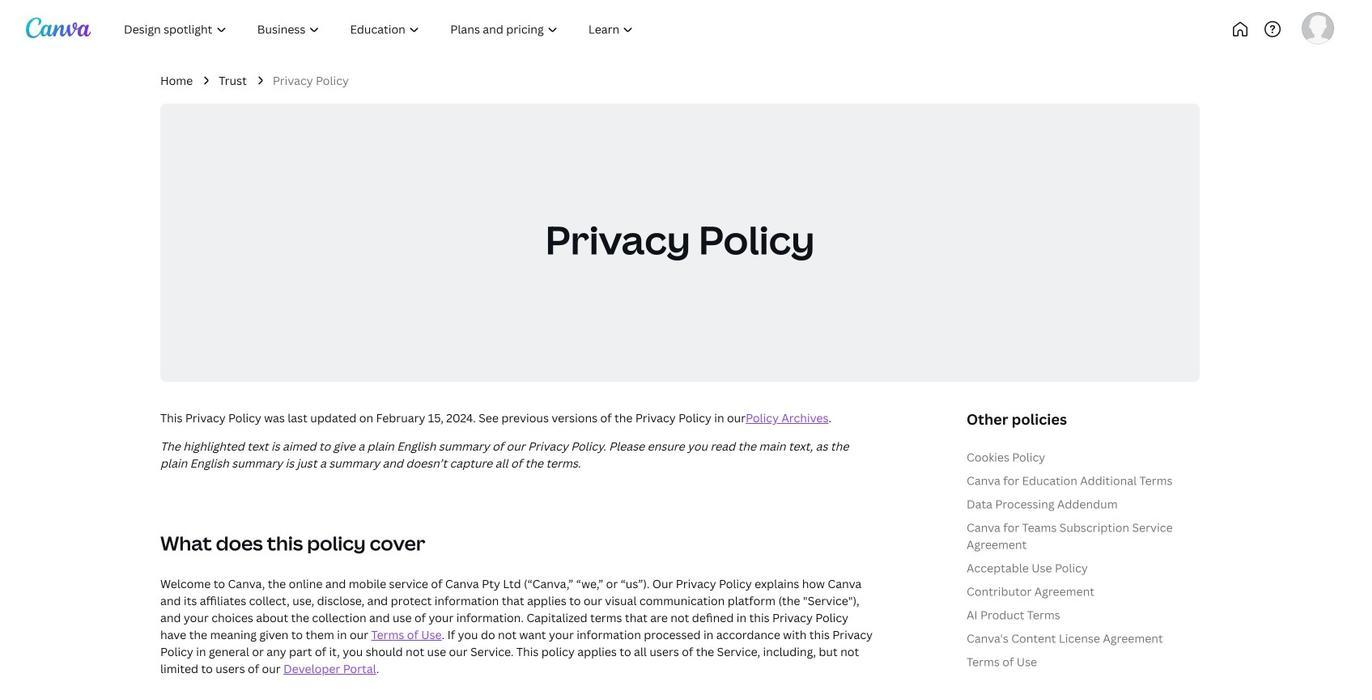 Task type: vqa. For each thing, say whether or not it's contained in the screenshot.
Block
no



Task type: locate. For each thing, give the bounding box(es) containing it.
top level navigation element
[[110, 13, 703, 45]]



